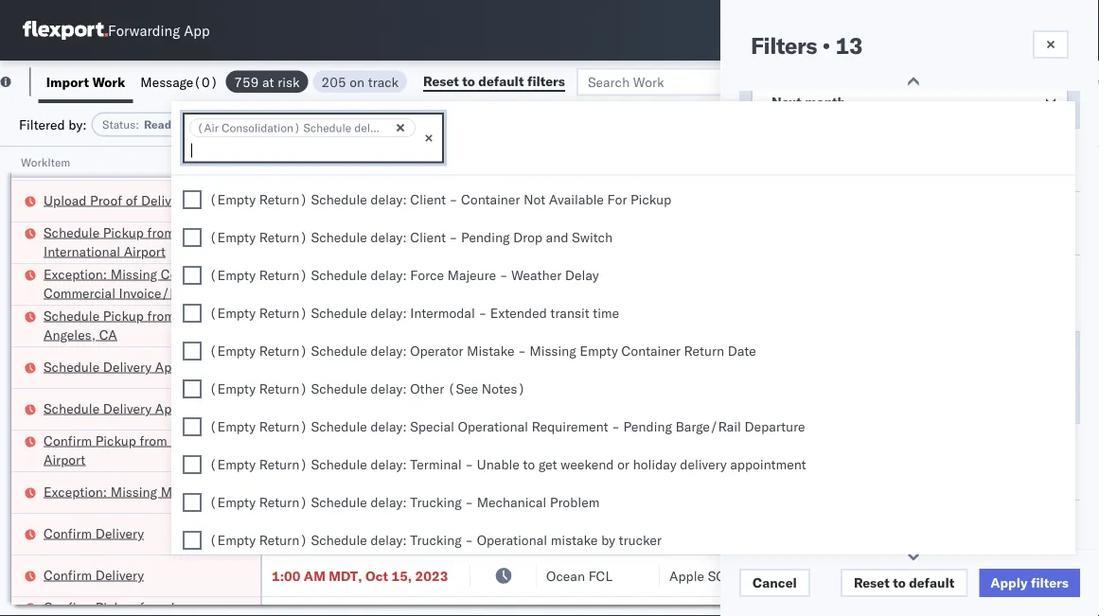 Task type: describe. For each thing, give the bounding box(es) containing it.
os
[[1046, 23, 1064, 37]]

available
[[549, 192, 604, 208]]

for
[[607, 192, 627, 208]]

12:59 am mdt, oct 11, 2023
[[272, 359, 456, 376]]

empty
[[580, 343, 618, 360]]

exception: missing master bill
[[44, 483, 226, 500]]

clearance
[[147, 141, 207, 157]]

1:00
[[272, 568, 300, 584]]

trading for cascade trading ltd.
[[848, 193, 892, 209]]

mar for 8,
[[364, 401, 389, 418]]

11 flex- from the top
[[1012, 568, 1053, 584]]

2 integration from the left
[[792, 443, 858, 459]]

flex-237757
[[1012, 526, 1099, 542]]

ocean for 4:59 pm mdt, sep 3, 2023
[[546, 193, 585, 209]]

next month
[[772, 94, 846, 110]]

am for 12:59 am mdt, oct 11, 2023
[[312, 359, 334, 376]]

mar for 11,
[[364, 151, 389, 168]]

2023 for 12:11 am mdt, aug 19, 2023
[[426, 276, 459, 293]]

cascade trading
[[669, 193, 769, 209]]

mst, for 11,
[[329, 151, 361, 168]]

missing for 4:07 am mdt, aug 31, 2023
[[111, 483, 157, 500]]

status : ready for work, blocked, in progress
[[102, 117, 342, 132]]

to for reset to default filters
[[462, 73, 475, 89]]

flex-212437
[[1012, 193, 1099, 209]]

international
[[44, 243, 120, 259]]

delivery up confirm pickup from los
[[95, 567, 144, 583]]

storage for 12:59 am mdt, oct 11, 2023
[[729, 359, 775, 376]]

apple so storage (do not use) for 12:59 am mdt, oct 11, 2023
[[669, 359, 873, 376]]

appointment for 12:59 am mdt, oct 11, 2023
[[155, 358, 233, 375]]

5 resize handle column header from the left
[[760, 147, 783, 616]]

flexport
[[751, 447, 804, 463]]

fcl for 12:11 am mdt, aug 19, 2023
[[589, 276, 613, 293]]

delay: for drop
[[371, 230, 407, 246]]

delivery inside 'button'
[[141, 192, 190, 208]]

19,
[[402, 276, 423, 293]]

managed
[[807, 447, 865, 463]]

workitem button
[[11, 151, 241, 169]]

documents
[[44, 160, 112, 176]]

terminal
[[410, 457, 462, 473]]

11:00
[[272, 443, 309, 459]]

schedule for (empty return) schedule delay: force majeure -  weather delay
[[311, 267, 367, 284]]

sep
[[364, 193, 388, 209]]

1 on from the left
[[832, 443, 851, 459]]

upload customs clearance documents
[[44, 141, 207, 176]]

in
[[282, 117, 292, 132]]

2 account from the left
[[890, 443, 940, 459]]

ocean for 12:59 am mdt, oct 11, 2023
[[546, 359, 585, 376]]

holiday
[[633, 457, 677, 473]]

2023 for 10:59 pm mdt, jun 28, 2023
[[421, 234, 454, 251]]

pickup for 11:00 pm mdt, aug 15, 2023
[[95, 432, 136, 449]]

schedule delivery appointment for 12:59 am mdt, oct 11, 2023
[[44, 358, 233, 375]]

2 flex-217738 from the top
[[1012, 568, 1099, 584]]

1 217738 from the top
[[1053, 359, 1099, 376]]

2 integration test account - on ag from the left
[[792, 443, 996, 459]]

28,
[[397, 234, 418, 251]]

reset to default filters button
[[412, 68, 577, 96]]

forwarding app
[[108, 21, 210, 39]]

return) for (empty return) schedule delay: client - pending drop and switch
[[259, 230, 308, 246]]

oct for 15,
[[365, 568, 388, 584]]

schedule down angeles,
[[44, 358, 100, 375]]

reset to default filters
[[423, 73, 565, 89]]

and
[[546, 230, 569, 246]]

(empty for (empty return) schedule delay: special operational requirement - pending barge/rail departure
[[209, 419, 256, 436]]

reset for reset to default filters
[[423, 73, 459, 89]]

return) for (empty return) schedule delay: trucking - operational mistake by trucker
[[259, 533, 308, 549]]

flex-191146 for 12:11 am mdt, aug 19, 2023
[[1012, 276, 1099, 293]]

upload proof of delivery button
[[44, 191, 190, 212]]

15, for 1:00 am mdt, oct 15, 2023
[[391, 568, 412, 584]]

7 resize handle column header from the left
[[1065, 147, 1088, 616]]

trucker
[[619, 533, 662, 549]]

pickup for 10:59 pm mdt, jun 28, 2023
[[103, 224, 144, 240]]

ocean fcl for 12:11 am mdt, aug 19, 2023
[[546, 276, 613, 293]]

fcl for 12:59 am mdt, oct 11, 2023
[[589, 359, 613, 376]]

1 account from the left
[[767, 443, 817, 459]]

1 integration test account - on ag from the left
[[669, 443, 873, 459]]

bill
[[206, 483, 226, 500]]

extended
[[490, 305, 547, 322]]

ocean fcl for 1:00 am mdt, oct 15, 2023
[[546, 568, 613, 584]]

from for airport
[[140, 432, 167, 449]]

air for 11:00 pm mdt, aug 15, 2023
[[546, 443, 563, 459]]

delivery down ca
[[103, 358, 152, 375]]

special
[[410, 419, 454, 436]]

delivery
[[680, 457, 727, 473]]

--
[[792, 568, 809, 584]]

at
[[262, 73, 274, 90]]

4:07 am mdt, aug 31, 2023
[[272, 484, 451, 501]]

return) for (empty return) schedule delay: client - container not available for pickup
[[259, 192, 308, 208]]

filtered by:
[[19, 116, 87, 133]]

3:00
[[272, 526, 300, 542]]

schedule for (empty return) schedule delay: other (see notes)
[[311, 381, 367, 398]]

am for 7:00 am mst, mar 11, 2023
[[304, 151, 326, 168]]

schedule pickup from o'hare international airport button
[[44, 223, 236, 263]]

(empty return) schedule delay: client - container not available for pickup
[[209, 192, 671, 208]]

ocean fcl for 12:59 am mdt, oct 11, 2023
[[546, 359, 613, 376]]

exception type
[[751, 355, 847, 372]]

aug for 4:07 am mdt, aug 31, 2023
[[365, 484, 391, 501]]

212437
[[1053, 193, 1099, 209]]

1 horizontal spatial to
[[523, 457, 535, 473]]

: for status
[[136, 117, 139, 132]]

delay: for -
[[371, 419, 407, 436]]

8,
[[393, 401, 405, 418]]

track
[[368, 73, 399, 90]]

2023 for 4:07 am mdt, aug 31, 2023
[[418, 484, 451, 501]]

flex-191914
[[1012, 484, 1099, 501]]

exception: for exception: missing consignee commercial invoice/packing list
[[44, 266, 107, 282]]

exception: missing consignee commercial invoice/packing list
[[44, 266, 224, 320]]

2 resize handle column header from the left
[[448, 147, 471, 616]]

use) for 12:59 am mdt, oct 11, 2023
[[839, 359, 873, 376]]

216698 for 7:00 am mst, mar 8, 2023
[[1053, 401, 1099, 418]]

flex- for 12:11 am mdt, aug 19, 2023
[[1012, 276, 1053, 293]]

schedule up confirm pickup from zurich airport
[[44, 400, 100, 417]]

ltd.
[[896, 193, 919, 209]]

not for 1:00 am mdt, oct 15, 2023
[[809, 568, 836, 584]]

confirm pickup from los
[[44, 599, 217, 616]]

759
[[234, 73, 259, 90]]

work,
[[199, 117, 229, 132]]

transit
[[550, 305, 589, 322]]

ocean for 12:11 am mdt, aug 19, 2023
[[546, 276, 585, 293]]

pickup for 12:59 am mst, mar 3, 2023
[[103, 307, 144, 324]]

air for 10:59 pm mdt, jun 28, 2023
[[546, 234, 563, 251]]

3, for sep
[[392, 193, 404, 209]]

flex-222122
[[1012, 234, 1099, 251]]

238971
[[1053, 443, 1099, 459]]

(empty for (empty return) schedule delay: other (see notes)
[[209, 381, 256, 398]]

(do for 1:00 am mdt, oct 15, 2023
[[778, 568, 806, 584]]

return) for (empty return) schedule delay: intermodal - extended transit time
[[259, 305, 308, 322]]

1 test from the left
[[738, 443, 763, 459]]

default for reset to default filters
[[478, 73, 524, 89]]

import work
[[46, 73, 125, 90]]

master
[[161, 483, 203, 500]]

flex- for 12:59 am mdt, oct 11, 2023
[[1012, 359, 1053, 376]]

2023 for 3:00 pm mdt, aug 15, 2023
[[417, 526, 449, 542]]

to for reset to default
[[893, 575, 906, 591]]

date
[[728, 343, 756, 360]]

exception: missing master bill link
[[44, 482, 226, 501]]

trading for cascade trading
[[725, 193, 769, 209]]

delay
[[565, 267, 599, 284]]

not
[[524, 192, 546, 208]]

cascade for cascade trading
[[669, 193, 721, 209]]

am for 4:07 am mdt, aug 31, 2023
[[304, 484, 326, 501]]

4 resize handle column header from the left
[[637, 147, 660, 616]]

am for 12:11 am mdt, aug 19, 2023
[[312, 276, 334, 293]]

reset to default
[[854, 575, 955, 591]]

filters
[[751, 31, 817, 60]]

1 horizontal spatial container
[[621, 343, 681, 360]]

exception: missing consignee commercial invoice/packing list button
[[44, 265, 236, 320]]

(empty return) schedule delay: force majeure -  weather delay
[[209, 267, 599, 284]]

(empty return) schedule delay: trucking - operational mistake by trucker
[[209, 533, 662, 549]]

next
[[772, 94, 802, 110]]

10:59 pm mdt, jun 28, 2023
[[272, 234, 454, 251]]

confirm pickup from zurich airport link
[[44, 431, 236, 469]]

0 vertical spatial operational
[[458, 419, 528, 436]]

airport inside confirm pickup from zurich airport
[[44, 451, 85, 468]]

drop
[[513, 230, 543, 246]]

schedule delivery appointment for 7:00 am mst, mar 8, 2023
[[44, 400, 233, 417]]

airport inside schedule pickup from o'hare international airport
[[124, 243, 166, 259]]

1 confirm delivery button from the top
[[44, 524, 144, 545]]

(empty for (empty return) schedule delay: force majeure -  weather delay
[[209, 267, 256, 284]]

7:00 for 7:00 am mst, mar 8, 2023
[[272, 401, 300, 418]]

delivery down exception: missing master bill button
[[95, 525, 144, 542]]

flex-238971
[[1012, 443, 1099, 459]]

flex-191146 for 12:59 am mst, mar 3, 2023
[[1012, 318, 1099, 334]]

forwarding app link
[[23, 21, 210, 40]]

filtered
[[19, 116, 65, 133]]

0 horizontal spatial container
[[461, 192, 520, 208]]

los for confirm pickup from los
[[171, 599, 192, 615]]

for
[[180, 117, 196, 132]]

3 resize handle column header from the left
[[514, 147, 537, 616]]

(empty return) schedule delay: terminal - unable to get weekend or holiday delivery appointment
[[209, 457, 806, 473]]

cancel button
[[739, 569, 810, 597]]

invoice/packing
[[119, 284, 217, 301]]

2 confirm delivery button from the top
[[44, 566, 144, 587]]

11, for mar
[[393, 151, 413, 168]]

mst, for 8,
[[329, 401, 361, 418]]

message
[[140, 73, 193, 90]]

schedule inside schedule pickup from los angeles, ca
[[44, 307, 100, 324]]

2 confirm delivery link from the top
[[44, 566, 144, 585]]

exception
[[916, 73, 978, 90]]

barge/rail
[[676, 419, 741, 436]]

workitem
[[21, 155, 70, 169]]

Search Work text field
[[577, 68, 783, 96]]

2023 for 12:59 am mst, mar 3, 2023
[[417, 318, 449, 334]]

cancel
[[753, 575, 797, 591]]

blocked,
[[232, 117, 279, 132]]

schedule pickup from o'hare international airport
[[44, 224, 220, 259]]

mdt, for 3:00
[[328, 526, 361, 542]]



Task type: vqa. For each thing, say whether or not it's contained in the screenshot.
the topmost the Trucking
yes



Task type: locate. For each thing, give the bounding box(es) containing it.
return) for (empty return) schedule delay: terminal - unable to get weekend or holiday delivery appointment
[[259, 457, 308, 473]]

0 vertical spatial confirm delivery button
[[44, 524, 144, 545]]

1 vertical spatial reset
[[854, 575, 890, 591]]

1 vertical spatial default
[[909, 575, 955, 591]]

0 vertical spatial flex-191146
[[1012, 276, 1099, 293]]

1 vertical spatial confirm delivery button
[[44, 566, 144, 587]]

10 flex- from the top
[[1012, 526, 1053, 542]]

0 vertical spatial appointment
[[155, 358, 233, 375]]

aug for 12:11 am mdt, aug 19, 2023
[[374, 276, 399, 293]]

2 trucking from the top
[[410, 533, 462, 549]]

(empty for (empty return) schedule delay: client - container not available for pickup
[[209, 192, 256, 208]]

1 vertical spatial los
[[171, 599, 192, 615]]

2 schedule delivery appointment button from the top
[[44, 399, 233, 420]]

1 not from the top
[[809, 359, 836, 376]]

on left flex-238971 on the right
[[955, 443, 974, 459]]

schedule down 12:59 am mst, mar 3, 2023
[[311, 343, 367, 360]]

1 horizontal spatial :
[[436, 117, 439, 132]]

exception: missing master bill button
[[44, 482, 226, 503]]

5 fcl from the top
[[589, 568, 613, 584]]

2 cascade from the left
[[792, 193, 844, 209]]

ocean up transit
[[546, 276, 585, 293]]

aug for 11:00 pm mdt, aug 15, 2023
[[373, 443, 398, 459]]

1 vertical spatial 12:59
[[272, 359, 309, 376]]

use) for 1:00 am mdt, oct 15, 2023
[[839, 568, 873, 584]]

delay: for problem
[[371, 495, 407, 511]]

missing down transit
[[530, 343, 576, 360]]

delay: for weather
[[371, 267, 407, 284]]

4 fcl from the top
[[589, 484, 613, 501]]

1 vertical spatial 191146
[[1053, 318, 1099, 334]]

12:11 am mdt, aug 19, 2023
[[272, 276, 459, 293]]

delay: down 8,
[[371, 419, 407, 436]]

reset up no
[[423, 73, 459, 89]]

0 vertical spatial not
[[809, 359, 836, 376]]

2 apple so storage (do not use) from the top
[[669, 568, 873, 584]]

1 air from the top
[[546, 234, 563, 251]]

0 horizontal spatial test
[[738, 443, 763, 459]]

ocean fcl down transit
[[546, 359, 613, 376]]

(empty return) schedule delay: trucking - mechanical problem
[[209, 495, 600, 511]]

11,
[[393, 151, 413, 168], [400, 359, 420, 376]]

apple for 12:59 am mdt, oct 11, 2023
[[669, 359, 704, 376]]

upload proof of delivery
[[44, 192, 190, 208]]

2023 up special at the bottom left of the page
[[408, 401, 441, 418]]

2 fcl from the top
[[589, 318, 613, 334]]

schedule pickup from los angeles, ca
[[44, 307, 200, 343]]

upload inside 'button'
[[44, 192, 87, 208]]

0 vertical spatial use)
[[839, 359, 873, 376]]

1 vertical spatial flex-191146
[[1012, 318, 1099, 334]]

1 fcl from the top
[[589, 276, 613, 293]]

app
[[184, 21, 210, 39]]

cascade
[[669, 193, 721, 209], [792, 193, 844, 209]]

4:59 pm mdt, sep 3, 2023
[[272, 193, 440, 209]]

to inside "reset to default filters" button
[[462, 73, 475, 89]]

2 vertical spatial to
[[893, 575, 906, 591]]

0 vertical spatial (do
[[778, 359, 806, 376]]

confirm delivery button down exception: missing master bill button
[[44, 524, 144, 545]]

0 vertical spatial mst,
[[329, 151, 361, 168]]

1 upload from the top
[[44, 141, 87, 157]]

mdt, up 12:59 am mst, mar 3, 2023
[[337, 276, 370, 293]]

upload customs clearance documents link
[[44, 140, 236, 178]]

trucking for mechanical
[[410, 495, 462, 511]]

appointment for 7:00 am mst, mar 8, 2023
[[155, 400, 233, 417]]

filters • 13
[[751, 31, 863, 60]]

1 (empty from the top
[[209, 192, 256, 208]]

from for angeles,
[[147, 307, 175, 324]]

2 7:00 from the top
[[272, 401, 300, 418]]

return
[[684, 343, 724, 360]]

None text field
[[889, 16, 919, 44]]

mdt, for 12:59
[[337, 359, 370, 376]]

0 vertical spatial mar
[[364, 151, 389, 168]]

2 confirm from the top
[[44, 525, 92, 542]]

1 vertical spatial not
[[809, 568, 836, 584]]

1 resize handle column header from the left
[[238, 147, 260, 616]]

7:00 down 'in'
[[272, 151, 300, 168]]

2 appointment from the top
[[155, 400, 233, 417]]

return) for (empty return) schedule delay: special operational requirement - pending barge/rail departure
[[259, 419, 308, 436]]

8 (empty from the top
[[209, 457, 256, 473]]

schedule up angeles,
[[44, 307, 100, 324]]

majeure
[[447, 267, 496, 284]]

progress
[[295, 117, 342, 132]]

fcl for 4:07 am mdt, aug 31, 2023
[[589, 484, 613, 501]]

1 vertical spatial air
[[546, 443, 563, 459]]

1 confirm delivery link from the top
[[44, 524, 144, 543]]

3 flex- from the top
[[1012, 234, 1053, 251]]

1 delay: from the top
[[371, 192, 407, 208]]

1 vertical spatial mar
[[373, 318, 398, 334]]

3 confirm from the top
[[44, 567, 92, 583]]

operational up unable on the bottom left of page
[[458, 419, 528, 436]]

11, down snoozed at the top of the page
[[393, 151, 413, 168]]

by
[[601, 533, 615, 549]]

0 vertical spatial reset
[[423, 73, 459, 89]]

1 schedule delivery appointment from the top
[[44, 358, 233, 375]]

2 vertical spatial mst,
[[329, 401, 361, 418]]

use)
[[839, 359, 873, 376], [839, 568, 873, 584]]

2023 down (empty return) schedule delay: trucking - operational mistake by trucker
[[415, 568, 448, 584]]

9 (empty from the top
[[209, 495, 256, 511]]

weekend
[[561, 457, 614, 473]]

schedule down 4:59 pm mdt, sep 3, 2023
[[311, 230, 367, 246]]

2023 for 11:00 pm mdt, aug 15, 2023
[[425, 443, 458, 459]]

(empty for (empty return) schedule delay: terminal - unable to get weekend or holiday delivery appointment
[[209, 457, 256, 473]]

:
[[136, 117, 139, 132], [436, 117, 439, 132]]

so
[[708, 359, 726, 376], [708, 568, 726, 584]]

0 horizontal spatial filters
[[527, 73, 565, 89]]

pickup inside confirm pickup from los
[[95, 599, 136, 615]]

storage
[[729, 359, 775, 376], [729, 568, 775, 584]]

delay: for to
[[371, 457, 407, 473]]

205 on track
[[321, 73, 399, 90]]

15, for 11:00 pm mdt, aug 15, 2023
[[401, 443, 422, 459]]

so left cancel on the bottom right of the page
[[708, 568, 726, 584]]

1 exception: from the top
[[44, 266, 107, 282]]

1 vertical spatial schedule delivery appointment button
[[44, 399, 233, 420]]

1 trading from the left
[[725, 193, 769, 209]]

5 flex- from the top
[[1012, 318, 1053, 334]]

0 horizontal spatial :
[[136, 117, 139, 132]]

(empty
[[209, 192, 256, 208], [209, 230, 256, 246], [209, 267, 256, 284], [209, 305, 256, 322], [209, 343, 256, 360], [209, 381, 256, 398], [209, 419, 256, 436], [209, 457, 256, 473], [209, 495, 256, 511], [209, 533, 256, 549]]

0 vertical spatial schedule delivery appointment
[[44, 358, 233, 375]]

0 vertical spatial storage
[[729, 359, 775, 376]]

1 vertical spatial schedule delivery appointment link
[[44, 399, 233, 418]]

deadline button
[[262, 151, 452, 169]]

2 client from the top
[[410, 230, 446, 246]]

6 delay: from the top
[[371, 381, 407, 398]]

2 flex-216698 from the top
[[1012, 401, 1099, 418]]

7:00 for 7:00 am mst, mar 11, 2023
[[272, 151, 300, 168]]

12:59 for 12:59 am mst, mar 3, 2023
[[272, 318, 309, 334]]

3, up operator
[[401, 318, 413, 334]]

mdt, for 4:59
[[328, 193, 361, 209]]

integration down the departure
[[792, 443, 858, 459]]

storage left --
[[729, 568, 775, 584]]

0 vertical spatial upload
[[44, 141, 87, 157]]

schedule delivery appointment button for 12:59 am mdt, oct 11, 2023
[[44, 357, 233, 378]]

1 confirm delivery from the top
[[44, 525, 144, 542]]

mdt, down 3:00 pm mdt, aug 15, 2023
[[329, 568, 362, 584]]

upload inside upload customs clearance documents
[[44, 141, 87, 157]]

1 vertical spatial 216698
[[1053, 401, 1099, 418]]

pickup inside schedule pickup from o'hare international airport
[[103, 224, 144, 240]]

file exception button
[[861, 68, 991, 96], [861, 68, 991, 96]]

1 horizontal spatial filters
[[1031, 575, 1069, 591]]

0 horizontal spatial airport
[[44, 451, 85, 468]]

other
[[410, 381, 444, 398]]

schedule pickup from los angeles, ca link
[[44, 306, 236, 344]]

flex-191146
[[1012, 276, 1099, 293], [1012, 318, 1099, 334]]

1 vertical spatial pending
[[623, 419, 672, 436]]

10 return) from the top
[[259, 533, 308, 549]]

2023 for 4:59 pm mdt, sep 3, 2023
[[407, 193, 440, 209]]

0 vertical spatial 3,
[[392, 193, 404, 209]]

pm right 10:59
[[312, 234, 333, 251]]

2 vertical spatial missing
[[111, 483, 157, 500]]

schedule for (empty return) schedule delay: trucking - operational mistake by trucker
[[311, 533, 367, 549]]

confirm pickup from zurich airport
[[44, 432, 209, 468]]

1 horizontal spatial reset
[[854, 575, 890, 591]]

from for international
[[147, 224, 175, 240]]

2 use) from the top
[[839, 568, 873, 584]]

problem
[[550, 495, 600, 511]]

mistake
[[551, 533, 598, 549]]

1 horizontal spatial cascade
[[792, 193, 844, 209]]

reset to default button
[[841, 569, 968, 597]]

proof
[[90, 192, 122, 208]]

fcl down "time"
[[589, 359, 613, 376]]

from inside confirm pickup from los
[[140, 599, 167, 615]]

0 vertical spatial 216698
[[1053, 151, 1099, 168]]

confirm delivery
[[44, 525, 144, 542], [44, 567, 144, 583]]

0 vertical spatial schedule delivery appointment link
[[44, 357, 233, 376]]

1 vertical spatial flex-216698
[[1012, 401, 1099, 418]]

integration down the barge/rail
[[669, 443, 735, 459]]

zurich
[[171, 432, 209, 449]]

1 horizontal spatial account
[[890, 443, 940, 459]]

ocean down mistake
[[546, 568, 585, 584]]

1 vertical spatial 3,
[[401, 318, 413, 334]]

(empty return) schedule delay: intermodal - extended transit time
[[209, 305, 619, 322]]

fcl down by
[[589, 568, 613, 584]]

0 vertical spatial exception:
[[44, 266, 107, 282]]

am up 11:00
[[304, 401, 326, 418]]

0 vertical spatial oct
[[374, 359, 396, 376]]

confirm delivery for 2nd confirm delivery link from the top
[[44, 567, 144, 583]]

(empty return) schedule delay: special operational requirement - pending barge/rail departure
[[209, 419, 805, 436]]

schedule for (empty return) schedule delay: operator mistake -  missing empty container return date
[[311, 343, 367, 360]]

am for 12:59 am mst, mar 3, 2023
[[312, 318, 334, 334]]

flex-222122 button
[[982, 230, 1099, 256], [982, 230, 1099, 256]]

4 flex- from the top
[[1012, 276, 1053, 293]]

2 not from the top
[[809, 568, 836, 584]]

None checkbox
[[183, 267, 202, 285], [183, 304, 202, 323], [183, 342, 202, 361], [183, 418, 202, 437], [183, 494, 202, 513], [183, 267, 202, 285], [183, 304, 202, 323], [183, 342, 202, 361], [183, 418, 202, 437], [183, 494, 202, 513]]

storage right return
[[729, 359, 775, 376]]

delay: down 12:59 am mst, mar 3, 2023
[[371, 343, 407, 360]]

None checkbox
[[183, 191, 202, 210], [183, 229, 202, 248], [183, 380, 202, 399], [183, 456, 202, 475], [183, 532, 202, 551], [183, 191, 202, 210], [183, 229, 202, 248], [183, 380, 202, 399], [183, 456, 202, 475], [183, 532, 202, 551]]

2023 for 1:00 am mdt, oct 15, 2023
[[415, 568, 448, 584]]

mst, for 3,
[[337, 318, 369, 334]]

schedule for (empty return) schedule delay: special operational requirement - pending barge/rail departure
[[311, 419, 367, 436]]

trucking for operational
[[410, 533, 462, 549]]

oct up (empty return) schedule delay: other (see notes)
[[374, 359, 396, 376]]

9 delay: from the top
[[371, 495, 407, 511]]

schedule for (empty return) schedule delay: trucking - mechanical problem
[[311, 495, 367, 511]]

return) for (empty return) schedule delay: trucking - mechanical problem
[[259, 495, 308, 511]]

0 vertical spatial 12:59
[[272, 318, 309, 334]]

1 horizontal spatial on
[[955, 443, 974, 459]]

ocean fcl down mistake
[[546, 568, 613, 584]]

flexport. image
[[23, 21, 108, 40]]

flex- for 4:59 pm mdt, sep 3, 2023
[[1012, 193, 1053, 209]]

exception: up commercial
[[44, 266, 107, 282]]

1 flex-217738 from the top
[[1012, 359, 1099, 376]]

1 7:00 from the top
[[272, 151, 300, 168]]

appointment
[[730, 457, 806, 473]]

from
[[147, 224, 175, 240], [147, 307, 175, 324], [140, 432, 167, 449], [140, 599, 167, 615]]

1 trucking from the top
[[410, 495, 462, 511]]

2 test from the left
[[861, 443, 886, 459]]

1 vertical spatial confirm delivery
[[44, 567, 144, 583]]

1 vertical spatial schedule delivery appointment
[[44, 400, 233, 417]]

resize handle column header
[[238, 147, 260, 616], [448, 147, 471, 616], [514, 147, 537, 616], [637, 147, 660, 616], [760, 147, 783, 616], [950, 147, 972, 616], [1065, 147, 1088, 616]]

1 vertical spatial exception:
[[44, 483, 107, 500]]

schedule up 3:00 pm mdt, aug 15, 2023
[[311, 495, 367, 511]]

2 ocean fcl from the top
[[546, 318, 613, 334]]

mdt, for 4:07
[[329, 484, 362, 501]]

aug down (empty return) schedule delay: trucking - mechanical problem
[[364, 526, 390, 542]]

1 vertical spatial 217738
[[1053, 568, 1099, 584]]

205
[[321, 73, 346, 90]]

aug left 19,
[[374, 276, 399, 293]]

am down progress
[[304, 151, 326, 168]]

11, up other
[[400, 359, 420, 376]]

flex-216698 for 7:00 am mst, mar 11, 2023
[[1012, 151, 1099, 168]]

to inside reset to default button
[[893, 575, 906, 591]]

lcl
[[589, 193, 612, 209]]

2023 down terminal
[[418, 484, 451, 501]]

4 ocean from the top
[[546, 359, 585, 376]]

ag
[[855, 443, 873, 459], [978, 443, 996, 459]]

12:59 am mst, mar 3, 2023
[[272, 318, 449, 334]]

12:59 down 12:11 on the top
[[272, 318, 309, 334]]

exception: inside button
[[44, 483, 107, 500]]

1 vertical spatial 7:00
[[272, 401, 300, 418]]

1 vertical spatial storage
[[729, 568, 775, 584]]

1 use) from the top
[[839, 359, 873, 376]]

confirm inside confirm pickup from zurich airport
[[44, 432, 92, 449]]

operational down mechanical at the left bottom
[[477, 533, 547, 549]]

account down the departure
[[767, 443, 817, 459]]

2 : from the left
[[436, 117, 439, 132]]

exception: for exception: missing master bill
[[44, 483, 107, 500]]

pm for 4:59
[[304, 193, 324, 209]]

0 vertical spatial confirm delivery link
[[44, 524, 144, 543]]

apple left cancel on the bottom right of the page
[[669, 568, 704, 584]]

0 vertical spatial missing
[[111, 266, 157, 282]]

1 vertical spatial to
[[523, 457, 535, 473]]

snoozed
[[392, 117, 436, 132]]

237757
[[1053, 526, 1099, 542]]

2 217738 from the top
[[1053, 568, 1099, 584]]

1 horizontal spatial default
[[909, 575, 955, 591]]

1 apple from the top
[[669, 359, 704, 376]]

1 apple so storage (do not use) from the top
[[669, 359, 873, 376]]

0 vertical spatial los
[[178, 307, 200, 324]]

consignee
[[161, 266, 224, 282]]

ocean for 4:07 am mdt, aug 31, 2023
[[546, 484, 585, 501]]

schedule delivery appointment button
[[44, 357, 233, 378], [44, 399, 233, 420]]

0 vertical spatial 191146
[[1053, 276, 1099, 293]]

1 vertical spatial confirm delivery link
[[44, 566, 144, 585]]

0 vertical spatial airport
[[124, 243, 166, 259]]

pm right 3:00
[[304, 526, 324, 542]]

3:00 pm mdt, aug 15, 2023
[[272, 526, 449, 542]]

2023 for 7:00 am mst, mar 11, 2023
[[417, 151, 449, 168]]

schedule delivery appointment up confirm pickup from zurich airport link
[[44, 400, 233, 417]]

0 vertical spatial default
[[478, 73, 524, 89]]

1 so from the top
[[708, 359, 726, 376]]

1 vertical spatial filters
[[1031, 575, 1069, 591]]

216698 up 238971
[[1053, 401, 1099, 418]]

from inside schedule pickup from o'hare international airport
[[147, 224, 175, 240]]

mistake
[[467, 343, 515, 360]]

7 flex- from the top
[[1012, 401, 1053, 418]]

0 horizontal spatial to
[[462, 73, 475, 89]]

1 vertical spatial so
[[708, 568, 726, 584]]

2023 up (empty return) schedule delay: client - pending drop and switch in the top of the page
[[407, 193, 440, 209]]

15, for 3:00 pm mdt, aug 15, 2023
[[393, 526, 413, 542]]

ocean fcl for 4:07 am mdt, aug 31, 2023
[[546, 484, 613, 501]]

2 so from the top
[[708, 568, 726, 584]]

1 vertical spatial oct
[[365, 568, 388, 584]]

191146 for 12:59 am mst, mar 3, 2023
[[1053, 318, 1099, 334]]

1 ag from the left
[[855, 443, 873, 459]]

schedule delivery appointment down schedule pickup from los angeles, ca button
[[44, 358, 233, 375]]

1 vertical spatial operational
[[477, 533, 547, 549]]

cascade trading ltd.
[[792, 193, 919, 209]]

ag left flex-238971 on the right
[[978, 443, 996, 459]]

0 vertical spatial 15,
[[401, 443, 422, 459]]

: left no
[[436, 117, 439, 132]]

airport up exception: missing consignee commercial invoice/packing list button
[[124, 243, 166, 259]]

2 upload from the top
[[44, 192, 87, 208]]

1 horizontal spatial airport
[[124, 243, 166, 259]]

mar left 8,
[[364, 401, 389, 418]]

schedule for (empty return) schedule delay: client - container not available for pickup
[[311, 192, 367, 208]]

missing inside button
[[111, 483, 157, 500]]

2023 for 7:00 am mst, mar 8, 2023
[[408, 401, 441, 418]]

5 return) from the top
[[259, 343, 308, 360]]

confirm
[[44, 432, 92, 449], [44, 525, 92, 542], [44, 567, 92, 583], [44, 599, 92, 615]]

mdt, for 10:59
[[336, 234, 369, 251]]

3, right sep
[[392, 193, 404, 209]]

0 vertical spatial flex-217738
[[1012, 359, 1099, 376]]

exception: missing consignee commercial invoice/packing list link
[[44, 265, 236, 320]]

1 vertical spatial 15,
[[393, 526, 413, 542]]

exception: inside exception: missing consignee commercial invoice/packing list
[[44, 266, 107, 282]]

7 (empty from the top
[[209, 419, 256, 436]]

flex- for 7:00 am mst, mar 11, 2023
[[1012, 151, 1053, 168]]

delay: for missing
[[371, 343, 407, 360]]

am for 1:00 am mdt, oct 15, 2023
[[304, 568, 326, 584]]

reset right --
[[854, 575, 890, 591]]

ca
[[99, 326, 117, 343]]

ag right flexport
[[855, 443, 873, 459]]

account right "managed"
[[890, 443, 940, 459]]

delay: up jun
[[371, 192, 407, 208]]

2 flex- from the top
[[1012, 193, 1053, 209]]

2 (do from the top
[[778, 568, 806, 584]]

delay: for transit
[[371, 305, 407, 322]]

1 : from the left
[[136, 117, 139, 132]]

apply
[[991, 575, 1028, 591]]

trucking down terminal
[[410, 495, 462, 511]]

1 horizontal spatial integration
[[792, 443, 858, 459]]

air right drop on the top of page
[[546, 234, 563, 251]]

2 apple from the top
[[669, 568, 704, 584]]

2 return) from the top
[[259, 230, 308, 246]]

pickup inside schedule pickup from los angeles, ca
[[103, 307, 144, 324]]

1 client from the top
[[410, 192, 446, 208]]

8 return) from the top
[[259, 457, 308, 473]]

0 horizontal spatial cascade
[[669, 193, 721, 209]]

1 schedule delivery appointment link from the top
[[44, 357, 233, 376]]

5 ocean from the top
[[546, 484, 585, 501]]

0 horizontal spatial pending
[[461, 230, 510, 246]]

1 12:59 from the top
[[272, 318, 309, 334]]

apple for 1:00 am mdt, oct 15, 2023
[[669, 568, 704, 584]]

confirm pickup from los link
[[44, 598, 236, 616]]

4 delay: from the top
[[371, 305, 407, 322]]

1 216698 from the top
[[1053, 151, 1099, 168]]

mar down the 12:11 am mdt, aug 19, 2023 on the top of the page
[[373, 318, 398, 334]]

0 vertical spatial schedule delivery appointment button
[[44, 357, 233, 378]]

pending up holiday
[[623, 419, 672, 436]]

flex-191914 button
[[982, 480, 1099, 506], [982, 480, 1099, 506]]

1 flex-191146 from the top
[[1012, 276, 1099, 293]]

return) for (empty return) schedule delay: other (see notes)
[[259, 381, 308, 398]]

3 ocean from the top
[[546, 318, 585, 334]]

1 vertical spatial appointment
[[155, 400, 233, 417]]

2 vertical spatial 15,
[[391, 568, 412, 584]]

from inside confirm pickup from zurich airport
[[140, 432, 167, 449]]

client
[[410, 192, 446, 208], [410, 230, 446, 246]]

0 horizontal spatial ag
[[855, 443, 873, 459]]

1 cascade from the left
[[669, 193, 721, 209]]

0 vertical spatial 11,
[[393, 151, 413, 168]]

ocean down transit
[[546, 359, 585, 376]]

not
[[809, 359, 836, 376], [809, 568, 836, 584]]

list
[[44, 303, 66, 320]]

6 flex- from the top
[[1012, 359, 1053, 376]]

1 vertical spatial (do
[[778, 568, 806, 584]]

0 vertical spatial flex-216698
[[1012, 151, 1099, 168]]

exception:
[[44, 266, 107, 282], [44, 483, 107, 500]]

12:59 up 7:00 am mst, mar 8, 2023
[[272, 359, 309, 376]]

1 ocean from the top
[[546, 193, 585, 209]]

apple so storage (do not use)
[[669, 359, 873, 376], [669, 568, 873, 584]]

schedule up "4:07 am mdt, aug 31, 2023" at the left bottom of page
[[311, 457, 367, 473]]

filters
[[527, 73, 565, 89], [1031, 575, 1069, 591]]

flex-217738 up flex-238971 on the right
[[1012, 359, 1099, 376]]

11:00 pm mdt, aug 15, 2023
[[272, 443, 458, 459]]

client for pending
[[410, 230, 446, 246]]

2023 down snoozed : no at the top left of the page
[[417, 151, 449, 168]]

of
[[126, 192, 138, 208]]

delay:
[[371, 192, 407, 208], [371, 230, 407, 246], [371, 267, 407, 284], [371, 305, 407, 322], [371, 343, 407, 360], [371, 381, 407, 398], [371, 419, 407, 436], [371, 457, 407, 473], [371, 495, 407, 511], [371, 533, 407, 549]]

5 (empty from the top
[[209, 343, 256, 360]]

appointment up 'zurich'
[[155, 400, 233, 417]]

mdt, up (empty return) schedule delay: other (see notes)
[[337, 359, 370, 376]]

am for 7:00 am mst, mar 8, 2023
[[304, 401, 326, 418]]

confirm delivery button up confirm pickup from los
[[44, 566, 144, 587]]

2 216698 from the top
[[1053, 401, 1099, 418]]

None text field
[[189, 142, 208, 159]]

pickup inside confirm pickup from zurich airport
[[95, 432, 136, 449]]

12:59 for 12:59 am mdt, oct 11, 2023
[[272, 359, 309, 376]]

operator
[[410, 343, 463, 360]]

4 return) from the top
[[259, 305, 308, 322]]

schedule up 7:00 am mst, mar 8, 2023
[[311, 381, 367, 398]]

on right flexport
[[832, 443, 851, 459]]

return)
[[259, 192, 308, 208], [259, 230, 308, 246], [259, 267, 308, 284], [259, 305, 308, 322], [259, 343, 308, 360], [259, 381, 308, 398], [259, 419, 308, 436], [259, 457, 308, 473], [259, 495, 308, 511], [259, 533, 308, 549]]

confirm delivery link down exception: missing master bill button
[[44, 524, 144, 543]]

1 integration from the left
[[669, 443, 735, 459]]

flex-216698 button
[[982, 146, 1099, 173], [982, 146, 1099, 173], [982, 396, 1099, 423], [982, 396, 1099, 423]]

upload up documents
[[44, 141, 87, 157]]

schedule for (empty return) schedule delay: terminal - unable to get weekend or holiday delivery appointment
[[311, 457, 367, 473]]

fcl for 12:59 am mst, mar 3, 2023
[[589, 318, 613, 334]]

flex-217738 down flex-237757
[[1012, 568, 1099, 584]]

2 schedule delivery appointment link from the top
[[44, 399, 233, 418]]

flexport managed delivery
[[751, 447, 865, 477]]

missing inside exception: missing consignee commercial invoice/packing list
[[111, 266, 157, 282]]

month
[[805, 94, 846, 110]]

confirm delivery for 2nd confirm delivery link from the bottom of the page
[[44, 525, 144, 542]]

schedule down "deadline" button
[[311, 192, 367, 208]]

confirm delivery up confirm pickup from los
[[44, 567, 144, 583]]

mdt, left jun
[[336, 234, 369, 251]]

air down the 'problem'
[[546, 526, 563, 542]]

4:07
[[272, 484, 300, 501]]

import work button
[[38, 61, 133, 103]]

7 return) from the top
[[259, 419, 308, 436]]

11, for oct
[[400, 359, 420, 376]]

4 confirm from the top
[[44, 599, 92, 615]]

delay: up 8,
[[371, 381, 407, 398]]

schedule delivery appointment link
[[44, 357, 233, 376], [44, 399, 233, 418]]

air down requirement on the bottom of the page
[[546, 443, 563, 459]]

0 vertical spatial pending
[[461, 230, 510, 246]]

client up the force
[[410, 230, 446, 246]]

0 horizontal spatial default
[[478, 73, 524, 89]]

191146 for 12:11 am mdt, aug 19, 2023
[[1053, 276, 1099, 293]]

1 ocean fcl from the top
[[546, 276, 613, 293]]

missing down the confirm pickup from zurich airport button
[[111, 483, 157, 500]]

1 vertical spatial apple so storage (do not use)
[[669, 568, 873, 584]]

delay: down the 12:11 am mdt, aug 19, 2023 on the top of the page
[[371, 305, 407, 322]]

2 exception: from the top
[[44, 483, 107, 500]]

confirm inside confirm pickup from los
[[44, 599, 92, 615]]

1 vertical spatial container
[[621, 343, 681, 360]]

schedule delivery appointment button down schedule pickup from los angeles, ca button
[[44, 357, 233, 378]]

2023
[[417, 151, 449, 168], [407, 193, 440, 209], [421, 234, 454, 251], [426, 276, 459, 293], [417, 318, 449, 334], [423, 359, 456, 376], [408, 401, 441, 418], [425, 443, 458, 459], [418, 484, 451, 501], [417, 526, 449, 542], [415, 568, 448, 584]]

2 flex-191146 from the top
[[1012, 318, 1099, 334]]

customs
[[90, 141, 143, 157]]

4 ocean fcl from the top
[[546, 484, 613, 501]]

actions
[[1042, 155, 1082, 169]]

3 return) from the top
[[259, 267, 308, 284]]

2 12:59 from the top
[[272, 359, 309, 376]]

2023 right the "28,"
[[421, 234, 454, 251]]

los inside confirm pickup from los
[[171, 599, 192, 615]]

los inside schedule pickup from los angeles, ca
[[178, 307, 200, 324]]

2023 up operator
[[417, 318, 449, 334]]

schedule down 10:59 pm mdt, jun 28, 2023
[[311, 267, 367, 284]]

mdt, down 7:00 am mst, mar 8, 2023
[[336, 443, 369, 459]]

6 resize handle column header from the left
[[950, 147, 972, 616]]

confirm for confirm pickup from los link in the left bottom of the page
[[44, 599, 92, 615]]

: for snoozed
[[436, 117, 439, 132]]

airport up exception: missing master bill
[[44, 451, 85, 468]]

1 storage from the top
[[729, 359, 775, 376]]

schedule delivery appointment link for 12:59
[[44, 357, 233, 376]]

mdt, left sep
[[328, 193, 361, 209]]

cascade left ltd.
[[792, 193, 844, 209]]

(empty for (empty return) schedule delay: trucking - operational mistake by trucker
[[209, 533, 256, 549]]

2 storage from the top
[[729, 568, 775, 584]]

from inside schedule pickup from los angeles, ca
[[147, 307, 175, 324]]

2 horizontal spatial to
[[893, 575, 906, 591]]

0 vertical spatial to
[[462, 73, 475, 89]]

1 horizontal spatial test
[[861, 443, 886, 459]]

1 vertical spatial missing
[[530, 343, 576, 360]]

2023 up other
[[423, 359, 456, 376]]

mdt, for 1:00
[[329, 568, 362, 584]]

0 vertical spatial 217738
[[1053, 359, 1099, 376]]

flex- for 12:59 am mst, mar 3, 2023
[[1012, 318, 1053, 334]]

exception: down confirm pickup from zurich airport
[[44, 483, 107, 500]]

0 horizontal spatial integration
[[669, 443, 735, 459]]

am right 12:11 on the top
[[312, 276, 334, 293]]

-
[[449, 192, 458, 208], [449, 230, 458, 246], [500, 267, 508, 284], [479, 305, 487, 322], [518, 343, 526, 360], [612, 419, 620, 436], [820, 443, 828, 459], [943, 443, 951, 459], [465, 457, 473, 473], [465, 495, 473, 511], [465, 533, 473, 549], [792, 568, 801, 584], [801, 568, 809, 584]]

1 vertical spatial trucking
[[410, 533, 462, 549]]

ocean fcl down weekend
[[546, 484, 613, 501]]

flex-217738 button
[[982, 355, 1099, 381], [982, 355, 1099, 381], [982, 563, 1099, 589], [982, 563, 1099, 589]]

0 vertical spatial so
[[708, 359, 726, 376]]

2 ag from the left
[[978, 443, 996, 459]]

on
[[832, 443, 851, 459], [955, 443, 974, 459]]

(do for 12:59 am mdt, oct 11, 2023
[[778, 359, 806, 376]]

pm right 4:59
[[304, 193, 324, 209]]

delivery up confirm pickup from zurich airport
[[103, 400, 152, 417]]

0 vertical spatial apple so storage (do not use)
[[669, 359, 873, 376]]

3 fcl from the top
[[589, 359, 613, 376]]

delivery inside 'flexport managed delivery'
[[751, 460, 803, 477]]

1 191146 from the top
[[1053, 276, 1099, 293]]

schedule for (empty return) schedule delay: intermodal - extended transit time
[[311, 305, 367, 322]]

departure
[[745, 419, 805, 436]]

0 vertical spatial filters
[[527, 73, 565, 89]]

schedule inside schedule pickup from o'hare international airport
[[44, 224, 100, 240]]

2 on from the left
[[955, 443, 974, 459]]

flex- for 11:00 pm mdt, aug 15, 2023
[[1012, 443, 1053, 459]]

1:00 am mdt, oct 15, 2023
[[272, 568, 448, 584]]

1 vertical spatial 11,
[[400, 359, 420, 376]]

mst, up "12:59 am mdt, oct 11, 2023"
[[337, 318, 369, 334]]

3 delay: from the top
[[371, 267, 407, 284]]

confirm for confirm pickup from zurich airport link
[[44, 432, 92, 449]]



